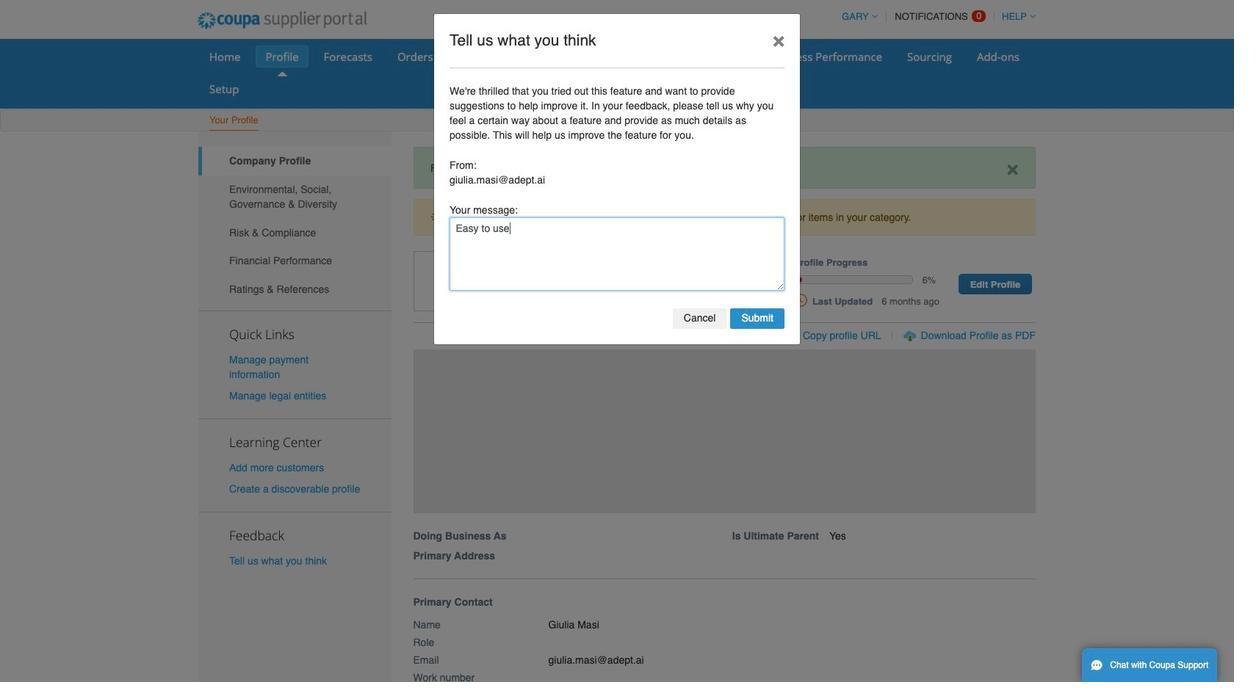 Task type: vqa. For each thing, say whether or not it's contained in the screenshot.
09/14/23 within the 09/14/23 07:09 AM UTC
no



Task type: locate. For each thing, give the bounding box(es) containing it.
dialog
[[434, 13, 801, 346]]

background image
[[413, 350, 1036, 513]]

coupa supplier portal image
[[187, 2, 377, 39]]

alert
[[413, 199, 1036, 236]]

None text field
[[450, 218, 785, 291]]

banner
[[408, 252, 1052, 580]]



Task type: describe. For each thing, give the bounding box(es) containing it.
giulia masi image
[[413, 252, 472, 312]]



